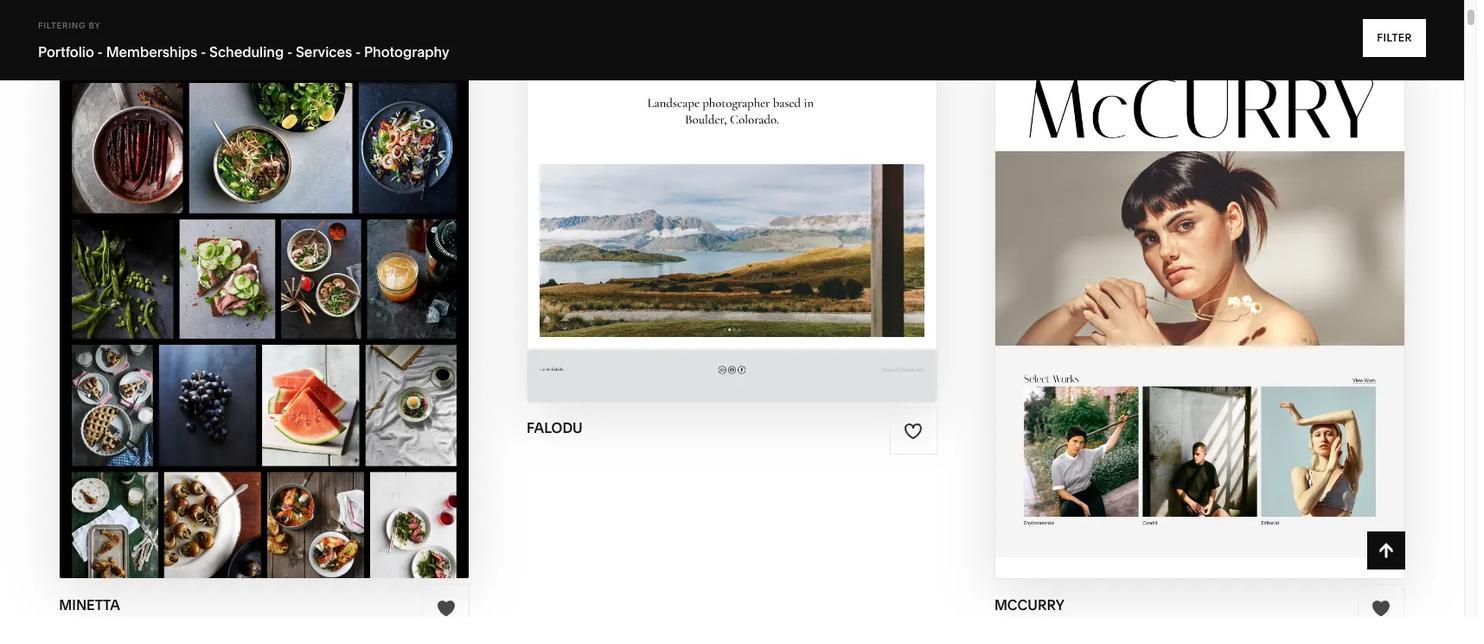 Task type: locate. For each thing, give the bounding box(es) containing it.
0 horizontal spatial preview
[[187, 306, 262, 326]]

mccurry inside preview mccurry 'link'
[[1197, 306, 1283, 326]]

preview down the start with minetta
[[187, 306, 262, 326]]

- left services
[[287, 43, 293, 61]]

with inside "start with minetta" button
[[221, 272, 265, 292]]

start up "preview falodu"
[[636, 183, 689, 203]]

minetta inside "start with minetta" button
[[270, 272, 345, 292]]

- left scheduling
[[201, 43, 206, 61]]

with
[[693, 183, 737, 203], [221, 272, 265, 292], [1152, 272, 1196, 292]]

preview
[[658, 217, 733, 237], [187, 306, 262, 326], [1117, 306, 1193, 326]]

start up preview minetta
[[165, 272, 218, 292]]

with up "preview falodu"
[[693, 183, 737, 203]]

back to top image
[[1377, 542, 1396, 561]]

preview for preview minetta
[[187, 306, 262, 326]]

0 vertical spatial minetta
[[270, 272, 345, 292]]

preview minetta
[[187, 306, 342, 326]]

start with falodu button
[[636, 170, 828, 218]]

start
[[636, 183, 689, 203], [165, 272, 218, 292], [1096, 272, 1148, 292]]

preview for preview mccurry
[[1117, 306, 1193, 326]]

falodu image
[[528, 34, 937, 402]]

1 vertical spatial mccurry
[[1197, 306, 1283, 326]]

photography
[[364, 43, 450, 61]]

start up preview mccurry
[[1096, 272, 1148, 292]]

falodu
[[741, 183, 810, 203], [738, 217, 807, 237], [527, 420, 583, 437]]

mccurry inside the start with mccurry button
[[1200, 272, 1286, 292]]

1 horizontal spatial preview
[[658, 217, 733, 237]]

0 horizontal spatial with
[[221, 272, 265, 292]]

with up preview mccurry
[[1152, 272, 1196, 292]]

with inside the "start with falodu" button
[[693, 183, 737, 203]]

preview mccurry
[[1117, 306, 1283, 326]]

0 horizontal spatial start
[[165, 272, 218, 292]]

mccurry
[[1200, 272, 1286, 292], [1197, 306, 1283, 326], [995, 597, 1065, 614]]

2 vertical spatial minetta
[[59, 597, 120, 614]]

preview inside 'link'
[[1117, 306, 1193, 326]]

filtering
[[38, 21, 86, 30]]

preview down start with mccurry
[[1117, 306, 1193, 326]]

1 horizontal spatial start
[[636, 183, 689, 203]]

2 - from the left
[[201, 43, 206, 61]]

1 vertical spatial falodu
[[738, 217, 807, 237]]

start for preview falodu
[[636, 183, 689, 203]]

falodu inside preview falodu link
[[738, 217, 807, 237]]

1 vertical spatial minetta
[[267, 306, 342, 326]]

preview falodu
[[658, 217, 807, 237]]

0 vertical spatial mccurry
[[1200, 272, 1286, 292]]

- right services
[[356, 43, 361, 61]]

2 vertical spatial falodu
[[527, 420, 583, 437]]

minetta
[[270, 272, 345, 292], [267, 306, 342, 326], [59, 597, 120, 614]]

start with minetta
[[165, 272, 345, 292]]

with inside the start with mccurry button
[[1152, 272, 1196, 292]]

0 vertical spatial falodu
[[741, 183, 810, 203]]

1 horizontal spatial with
[[693, 183, 737, 203]]

-
[[97, 43, 103, 61], [201, 43, 206, 61], [287, 43, 293, 61], [356, 43, 361, 61]]

- down by
[[97, 43, 103, 61]]

with up preview minetta
[[221, 272, 265, 292]]

filter button
[[1364, 19, 1427, 57]]

4 - from the left
[[356, 43, 361, 61]]

2 horizontal spatial preview
[[1117, 306, 1193, 326]]

2 horizontal spatial with
[[1152, 272, 1196, 292]]

2 horizontal spatial start
[[1096, 272, 1148, 292]]

preview down "start with falodu" at the top
[[658, 217, 733, 237]]

add falodu to your favorites list image
[[904, 422, 923, 441]]

start with falodu
[[636, 183, 810, 203]]



Task type: describe. For each thing, give the bounding box(es) containing it.
remove mccurry from your favorites list image
[[1372, 599, 1391, 618]]

start with mccurry
[[1096, 272, 1286, 292]]

start for preview minetta
[[165, 272, 218, 292]]

services
[[296, 43, 352, 61]]

minetta image
[[60, 34, 469, 579]]

filtering by
[[38, 21, 101, 30]]

preview mccurry link
[[1117, 292, 1283, 340]]

mccurry image
[[996, 34, 1405, 579]]

remove minetta from your favorites list image
[[437, 599, 456, 618]]

with for mccurry
[[1152, 272, 1196, 292]]

start for preview mccurry
[[1096, 272, 1148, 292]]

preview for preview falodu
[[658, 217, 733, 237]]

start with mccurry button
[[1096, 259, 1305, 306]]

with for falodu
[[693, 183, 737, 203]]

by
[[89, 21, 101, 30]]

preview falodu link
[[658, 204, 807, 251]]

2 vertical spatial mccurry
[[995, 597, 1065, 614]]

falodu element
[[528, 34, 937, 402]]

minetta element
[[60, 34, 469, 579]]

1 - from the left
[[97, 43, 103, 61]]

preview minetta link
[[187, 292, 342, 340]]

memberships
[[106, 43, 198, 61]]

scheduling
[[209, 43, 284, 61]]

falodu inside the "start with falodu" button
[[741, 183, 810, 203]]

filter
[[1377, 31, 1413, 44]]

portfolio - memberships - scheduling - services - photography
[[38, 43, 450, 61]]

minetta inside preview minetta link
[[267, 306, 342, 326]]

start with minetta button
[[165, 259, 364, 306]]

mccurry element
[[996, 34, 1405, 579]]

portfolio
[[38, 43, 94, 61]]

with for minetta
[[221, 272, 265, 292]]

3 - from the left
[[287, 43, 293, 61]]



Task type: vqa. For each thing, say whether or not it's contained in the screenshot.
Preview Minetta link
yes



